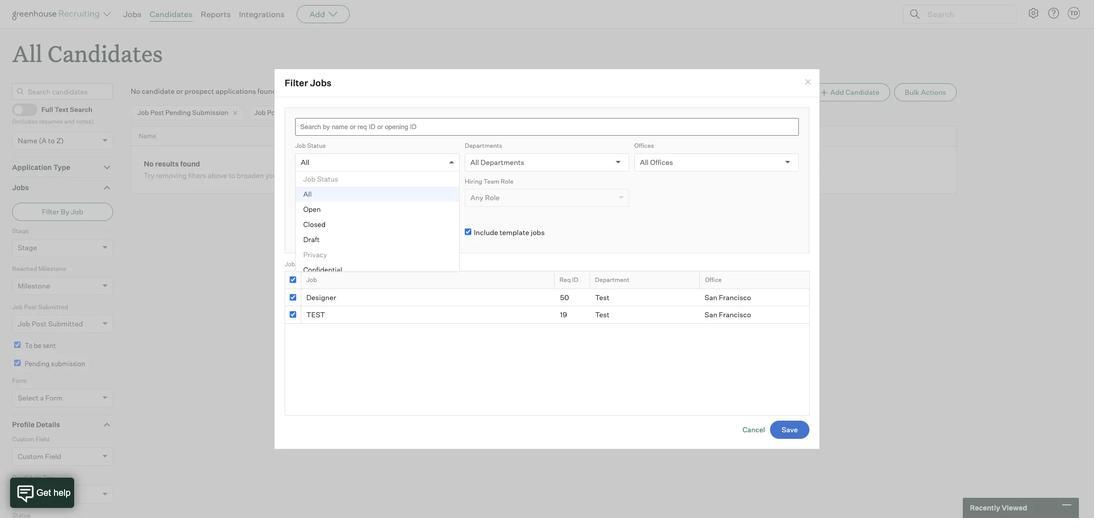 Task type: describe. For each thing, give the bounding box(es) containing it.
test
[[306, 310, 325, 319]]

removing
[[156, 171, 187, 180]]

any role
[[471, 193, 500, 202]]

job post submitted element
[[12, 302, 113, 340]]

potential duplicates
[[592, 109, 653, 117]]

activity
[[354, 109, 378, 117]]

no for no candidate or prospect applications found
[[131, 87, 140, 96]]

select a form
[[18, 394, 63, 402]]

details
[[36, 420, 60, 429]]

post down the reached
[[24, 303, 37, 311]]

candidates link
[[150, 9, 193, 19]]

results
[[155, 160, 179, 168]]

filter for filter jobs
[[285, 77, 308, 88]]

1 vertical spatial milestone
[[18, 282, 50, 290]]

template
[[500, 228, 529, 237]]

full text search (includes resumes and notes)
[[12, 105, 94, 125]]

reached milestone
[[12, 265, 66, 273]]

0 horizontal spatial role
[[485, 193, 500, 202]]

reports
[[201, 9, 231, 19]]

name for name (a to z)
[[18, 136, 37, 145]]

designer
[[306, 293, 336, 302]]

actions
[[921, 88, 947, 97]]

custom field inside "filter jobs" dialog
[[295, 213, 333, 221]]

department
[[595, 276, 630, 284]]

cancel
[[743, 425, 765, 434]]

req id
[[560, 276, 579, 284]]

between
[[379, 109, 406, 117]]

2 vertical spatial custom field
[[18, 452, 61, 461]]

resumes
[[39, 118, 63, 125]]

0 vertical spatial submitted
[[38, 303, 68, 311]]

san for 50
[[705, 293, 718, 302]]

san francisco for 50
[[705, 293, 751, 302]]

submission
[[192, 109, 228, 117]]

Search by name or req ID or opening ID field
[[295, 118, 799, 136]]

type
[[53, 163, 70, 171]]

name (a to z)
[[18, 136, 64, 145]]

needs
[[518, 109, 538, 117]]

0 vertical spatial be
[[290, 109, 298, 117]]

include
[[474, 228, 498, 237]]

viewed
[[1002, 504, 1028, 513]]

0 vertical spatial departments
[[465, 142, 502, 149]]

1 vertical spatial offices
[[650, 158, 673, 166]]

custom down profile
[[12, 436, 34, 443]]

submission
[[51, 360, 85, 368]]

1 horizontal spatial role
[[501, 177, 514, 185]]

any
[[471, 193, 484, 202]]

jobs up sent
[[310, 77, 332, 88]]

greenhouse recruiting image
[[12, 8, 103, 20]]

0 vertical spatial offices
[[635, 142, 654, 149]]

stage element
[[12, 226, 113, 264]]

add button
[[297, 5, 350, 23]]

filter jobs dialog
[[274, 69, 820, 450]]

10/25/2023
[[407, 109, 444, 117]]

pending submission
[[25, 360, 85, 368]]

draft
[[303, 235, 320, 244]]

list box inside "filter jobs" dialog
[[296, 171, 459, 277]]

your
[[265, 171, 280, 180]]

all for all offices
[[640, 158, 649, 166]]

team
[[484, 177, 500, 185]]

hiring
[[465, 177, 482, 185]]

by
[[61, 207, 69, 216]]

1 vertical spatial job post submitted
[[18, 320, 83, 328]]

no candidate or prospect applications found
[[131, 87, 277, 96]]

add for add candidate
[[831, 88, 844, 97]]

bulk actions link
[[894, 83, 957, 102]]

to be sent
[[25, 342, 56, 350]]

Pending submission checkbox
[[14, 360, 21, 366]]

confidential
[[303, 265, 342, 274]]

post left sent
[[267, 109, 281, 117]]

office
[[705, 276, 722, 284]]

0 vertical spatial pending
[[166, 109, 191, 117]]

jobs selected (2)
[[285, 260, 334, 268]]

save button
[[770, 421, 810, 439]]

0 vertical spatial candidate tag
[[12, 474, 53, 481]]

select for select a form
[[18, 394, 38, 402]]

try
[[144, 171, 155, 180]]

last
[[339, 109, 353, 117]]

1 vertical spatial departments
[[481, 158, 524, 166]]

50
[[560, 293, 569, 302]]

text
[[54, 105, 69, 114]]

z)
[[56, 136, 64, 145]]

(includes
[[12, 118, 38, 125]]

include template jobs
[[474, 228, 545, 237]]

recently
[[970, 504, 1001, 513]]

filters
[[188, 171, 206, 180]]

custom left field...
[[329, 229, 354, 238]]

status for privacy
[[317, 174, 338, 183]]

custom down all users
[[295, 213, 317, 221]]

To be sent checkbox
[[14, 342, 21, 348]]

users
[[311, 193, 330, 202]]

0 horizontal spatial form
[[12, 377, 27, 385]]

filter jobs
[[285, 77, 332, 88]]

application type
[[12, 163, 70, 171]]

select a custom field...
[[301, 229, 379, 238]]

profile details
[[12, 420, 60, 429]]

search
[[70, 105, 92, 114]]

job/status
[[321, 132, 353, 140]]

selected
[[300, 260, 324, 268]]

sent
[[43, 342, 56, 350]]

all offices
[[640, 158, 673, 166]]

integrations link
[[239, 9, 285, 19]]

job post pending submission
[[137, 109, 228, 117]]

all departments
[[471, 158, 524, 166]]

1 vertical spatial stage
[[18, 243, 37, 252]]

0 vertical spatial candidates
[[150, 9, 193, 19]]

job status for departments
[[295, 142, 326, 149]]

search.
[[281, 171, 305, 180]]

checkmark image
[[17, 106, 24, 113]]

id
[[572, 276, 579, 284]]

1 vertical spatial all option
[[296, 187, 459, 202]]

bulk actions
[[905, 88, 947, 97]]

reached milestone element
[[12, 264, 113, 302]]

1 horizontal spatial and
[[445, 109, 457, 117]]

0 horizontal spatial be
[[34, 342, 41, 350]]

jobs
[[531, 228, 545, 237]]

job post to be sent
[[254, 109, 314, 117]]

notes)
[[76, 118, 94, 125]]

field...
[[356, 229, 379, 238]]

sent
[[299, 109, 314, 117]]

Include template jobs checkbox
[[465, 229, 472, 235]]

privacy
[[303, 250, 327, 259]]

jobs left selected
[[285, 260, 298, 268]]

all for all departments
[[471, 158, 479, 166]]

francisco for 19
[[719, 310, 751, 319]]

closed option
[[296, 217, 459, 232]]

0 vertical spatial all option
[[301, 158, 310, 166]]

add candidate
[[831, 88, 880, 97]]



Task type: locate. For each thing, give the bounding box(es) containing it.
1 vertical spatial a
[[40, 394, 44, 402]]

all down the duplicates
[[640, 158, 649, 166]]

departments up team at the left
[[481, 158, 524, 166]]

add candidate link
[[810, 83, 890, 102]]

san for 19
[[705, 310, 718, 319]]

francisco for 50
[[719, 293, 751, 302]]

all down greenhouse recruiting image at the left top of the page
[[12, 38, 42, 68]]

all option up the closed option
[[296, 187, 459, 202]]

milestone down the stage element
[[38, 265, 66, 273]]

1 vertical spatial to
[[48, 136, 55, 145]]

pending
[[166, 109, 191, 117], [25, 360, 50, 368]]

and down text
[[64, 118, 75, 125]]

form down pending submission checkbox
[[12, 377, 27, 385]]

integrations
[[239, 9, 285, 19]]

san francisco
[[705, 293, 751, 302], [705, 310, 751, 319]]

1 vertical spatial submitted
[[48, 320, 83, 328]]

job status down job/status
[[295, 142, 326, 149]]

open
[[303, 205, 321, 213]]

job status for privacy
[[303, 174, 338, 183]]

1 vertical spatial custom field
[[12, 436, 50, 443]]

configure image
[[1028, 7, 1040, 19]]

None field
[[296, 154, 306, 171]]

san francisco for 19
[[705, 310, 751, 319]]

to right above
[[229, 171, 235, 180]]

all for the bottom all option
[[303, 190, 312, 198]]

to
[[25, 342, 32, 350]]

1 vertical spatial status
[[317, 174, 338, 183]]

candidate
[[142, 87, 175, 96]]

None checkbox
[[290, 312, 296, 318]]

1 horizontal spatial form
[[45, 394, 63, 402]]

list box
[[296, 171, 459, 277]]

all option
[[301, 158, 310, 166], [296, 187, 459, 202]]

a down closed
[[323, 229, 327, 238]]

stage
[[12, 227, 29, 235], [18, 243, 37, 252]]

select for select a custom field...
[[301, 229, 322, 238]]

candidates down the jobs link
[[48, 38, 163, 68]]

full
[[41, 105, 53, 114]]

test for 50
[[595, 293, 610, 302]]

found up filters
[[180, 160, 200, 168]]

duplicates
[[620, 109, 653, 117]]

field inside "filter jobs" dialog
[[319, 213, 333, 221]]

all users
[[301, 193, 330, 202]]

offices
[[635, 142, 654, 149], [650, 158, 673, 166]]

0 vertical spatial san francisco
[[705, 293, 751, 302]]

no inside the no results found try removing filters above to broaden your search.
[[144, 160, 154, 168]]

Search text field
[[925, 7, 1007, 21]]

custom
[[295, 213, 317, 221], [329, 229, 354, 238], [12, 436, 34, 443], [18, 452, 43, 461]]

select
[[301, 229, 322, 238], [18, 394, 38, 402]]

1 horizontal spatial filter
[[285, 77, 308, 88]]

1 francisco from the top
[[719, 293, 751, 302]]

and inside full text search (includes resumes and notes)
[[64, 118, 75, 125]]

1 vertical spatial filter
[[42, 207, 59, 216]]

0 vertical spatial a
[[323, 229, 327, 238]]

all up the open
[[301, 193, 310, 202]]

1 horizontal spatial name
[[139, 132, 156, 140]]

td
[[1070, 10, 1078, 17]]

1 vertical spatial field
[[36, 436, 50, 443]]

2 vertical spatial candidate
[[18, 490, 52, 499]]

found up job post to be sent
[[258, 87, 277, 96]]

1 horizontal spatial a
[[323, 229, 327, 238]]

candidate inside add candidate 'link'
[[846, 88, 880, 97]]

add inside 'link'
[[831, 88, 844, 97]]

0 horizontal spatial name
[[18, 136, 37, 145]]

last activity between 10/25/2023 and 11/01/2023
[[339, 109, 492, 117]]

no up try
[[144, 160, 154, 168]]

0 horizontal spatial found
[[180, 160, 200, 168]]

2 vertical spatial to
[[229, 171, 235, 180]]

a for custom
[[323, 229, 327, 238]]

1 horizontal spatial select
[[301, 229, 322, 238]]

recently viewed
[[970, 504, 1028, 513]]

custom field
[[295, 213, 333, 221], [12, 436, 50, 443], [18, 452, 61, 461]]

0 horizontal spatial add
[[310, 9, 325, 19]]

1 san francisco from the top
[[705, 293, 751, 302]]

job post submitted
[[12, 303, 68, 311], [18, 320, 83, 328]]

all option up the search.
[[301, 158, 310, 166]]

post up to be sent
[[32, 320, 47, 328]]

2 francisco from the top
[[719, 310, 751, 319]]

be right to
[[34, 342, 41, 350]]

pending down or
[[166, 109, 191, 117]]

test for 19
[[595, 310, 610, 319]]

to
[[282, 109, 289, 117], [48, 136, 55, 145], [229, 171, 235, 180]]

closed
[[303, 220, 326, 228]]

1 vertical spatial form
[[45, 394, 63, 402]]

filter inside dialog
[[285, 77, 308, 88]]

departments up all departments
[[465, 142, 502, 149]]

candidate tag
[[12, 474, 53, 481], [18, 490, 66, 499]]

list box containing job status
[[296, 171, 459, 277]]

1 vertical spatial candidates
[[48, 38, 163, 68]]

select up profile
[[18, 394, 38, 402]]

custom field element
[[12, 435, 113, 473]]

departments
[[465, 142, 502, 149], [481, 158, 524, 166]]

decision
[[539, 109, 566, 117]]

confidential option
[[296, 262, 459, 277]]

submitted down reached milestone element at the bottom
[[38, 303, 68, 311]]

1 vertical spatial found
[[180, 160, 200, 168]]

save
[[782, 425, 798, 434]]

2 test from the top
[[595, 310, 610, 319]]

to left sent
[[282, 109, 289, 117]]

job inside 'button'
[[71, 207, 83, 216]]

milestone down "reached milestone"
[[18, 282, 50, 290]]

0 vertical spatial job post submitted
[[12, 303, 68, 311]]

0 horizontal spatial no
[[131, 87, 140, 96]]

hiring team role
[[465, 177, 514, 185]]

1 horizontal spatial be
[[290, 109, 298, 117]]

add for add
[[310, 9, 325, 19]]

2 vertical spatial field
[[45, 452, 61, 461]]

form up details
[[45, 394, 63, 402]]

broaden
[[237, 171, 264, 180]]

all up the search.
[[301, 158, 310, 166]]

name (a to z) option
[[18, 136, 64, 145]]

1 horizontal spatial pending
[[166, 109, 191, 117]]

none field inside "filter jobs" dialog
[[296, 154, 306, 171]]

(2)
[[325, 260, 334, 268]]

1 vertical spatial select
[[18, 394, 38, 402]]

applications
[[216, 87, 256, 96]]

1 horizontal spatial to
[[229, 171, 235, 180]]

0 vertical spatial field
[[319, 213, 333, 221]]

prospect
[[185, 87, 214, 96]]

bulk
[[905, 88, 920, 97]]

filter by job
[[42, 207, 83, 216]]

post down candidate
[[150, 109, 164, 117]]

all for the top all option
[[301, 158, 310, 166]]

1 horizontal spatial found
[[258, 87, 277, 96]]

all down user
[[303, 190, 312, 198]]

to inside the no results found try removing filters above to broaden your search.
[[229, 171, 235, 180]]

status down job/status
[[307, 142, 326, 149]]

filter
[[285, 77, 308, 88], [42, 207, 59, 216]]

1 horizontal spatial add
[[831, 88, 844, 97]]

all for all candidates
[[12, 38, 42, 68]]

jobs left candidates link
[[123, 9, 142, 19]]

0 vertical spatial form
[[12, 377, 27, 385]]

2 san francisco from the top
[[705, 310, 751, 319]]

1 vertical spatial candidate
[[12, 474, 41, 481]]

select inside "filter jobs" dialog
[[301, 229, 322, 238]]

and left 11/01/2023
[[445, 109, 457, 117]]

role right team at the left
[[501, 177, 514, 185]]

jobs down application
[[12, 183, 29, 192]]

0 vertical spatial select
[[301, 229, 322, 238]]

0 horizontal spatial filter
[[42, 207, 59, 216]]

job post submitted down reached milestone element at the bottom
[[12, 303, 68, 311]]

be
[[290, 109, 298, 117], [34, 342, 41, 350]]

2 san from the top
[[705, 310, 718, 319]]

0 vertical spatial filter
[[285, 77, 308, 88]]

submitted up sent
[[48, 320, 83, 328]]

status for departments
[[307, 142, 326, 149]]

0 vertical spatial milestone
[[38, 265, 66, 273]]

0 horizontal spatial a
[[40, 394, 44, 402]]

2 horizontal spatial to
[[282, 109, 289, 117]]

0 horizontal spatial to
[[48, 136, 55, 145]]

close image
[[804, 78, 812, 86]]

Search candidates field
[[12, 83, 113, 100]]

name left "(a"
[[18, 136, 37, 145]]

1 vertical spatial pending
[[25, 360, 50, 368]]

0 vertical spatial candidate
[[846, 88, 880, 97]]

job status up users
[[303, 174, 338, 183]]

to left z)
[[48, 136, 55, 145]]

1 test from the top
[[595, 293, 610, 302]]

and
[[445, 109, 457, 117], [64, 118, 75, 125]]

draft option
[[296, 232, 459, 247]]

1 vertical spatial tag
[[53, 490, 66, 499]]

a for form
[[40, 394, 44, 402]]

all inside option
[[303, 190, 312, 198]]

filter for filter by job
[[42, 207, 59, 216]]

0 vertical spatial tag
[[43, 474, 53, 481]]

job post submitted up sent
[[18, 320, 83, 328]]

a up profile details
[[40, 394, 44, 402]]

0 vertical spatial san
[[705, 293, 718, 302]]

no for no results found try removing filters above to broaden your search.
[[144, 160, 154, 168]]

1 vertical spatial francisco
[[719, 310, 751, 319]]

filter inside 'button'
[[42, 207, 59, 216]]

submitted
[[38, 303, 68, 311], [48, 320, 83, 328]]

form
[[12, 377, 27, 385], [45, 394, 63, 402]]

pending down to be sent
[[25, 360, 50, 368]]

select inside form "element"
[[18, 394, 38, 402]]

0 horizontal spatial pending
[[25, 360, 50, 368]]

0 vertical spatial found
[[258, 87, 277, 96]]

filter up sent
[[285, 77, 308, 88]]

td button
[[1068, 7, 1080, 19]]

candidate
[[846, 88, 880, 97], [12, 474, 41, 481], [18, 490, 52, 499]]

candidate tag element
[[12, 473, 113, 511]]

0 vertical spatial test
[[595, 293, 610, 302]]

0 vertical spatial to
[[282, 109, 289, 117]]

filter left by at top left
[[42, 207, 59, 216]]

1 vertical spatial be
[[34, 342, 41, 350]]

all up the hiring
[[471, 158, 479, 166]]

0 vertical spatial job status
[[295, 142, 326, 149]]

reports link
[[201, 9, 231, 19]]

field
[[319, 213, 333, 221], [36, 436, 50, 443], [45, 452, 61, 461]]

application
[[12, 163, 52, 171]]

1 vertical spatial no
[[144, 160, 154, 168]]

found inside the no results found try removing filters above to broaden your search.
[[180, 160, 200, 168]]

1 vertical spatial candidate tag
[[18, 490, 66, 499]]

1 vertical spatial role
[[485, 193, 500, 202]]

0 horizontal spatial select
[[18, 394, 38, 402]]

a inside "filter jobs" dialog
[[323, 229, 327, 238]]

name
[[139, 132, 156, 140], [18, 136, 37, 145]]

no left candidate
[[131, 87, 140, 96]]

0 vertical spatial stage
[[12, 227, 29, 235]]

san
[[705, 293, 718, 302], [705, 310, 718, 319]]

role right the any
[[485, 193, 500, 202]]

no results found try removing filters above to broaden your search.
[[144, 160, 305, 180]]

select down closed
[[301, 229, 322, 238]]

0 vertical spatial add
[[310, 9, 325, 19]]

cancel link
[[743, 425, 765, 434]]

0 vertical spatial francisco
[[719, 293, 751, 302]]

status up users
[[317, 174, 338, 183]]

1 san from the top
[[705, 293, 718, 302]]

1 vertical spatial job status
[[303, 174, 338, 183]]

1 horizontal spatial no
[[144, 160, 154, 168]]

found
[[258, 87, 277, 96], [180, 160, 200, 168]]

None checkbox
[[290, 277, 296, 283], [290, 294, 296, 301], [290, 277, 296, 283], [290, 294, 296, 301]]

19
[[560, 310, 567, 319]]

0 vertical spatial and
[[445, 109, 457, 117]]

custom down profile details
[[18, 452, 43, 461]]

jobs link
[[123, 9, 142, 19]]

1 vertical spatial san
[[705, 310, 718, 319]]

1 vertical spatial and
[[64, 118, 75, 125]]

potential
[[592, 109, 619, 117]]

name up results
[[139, 132, 156, 140]]

0 vertical spatial status
[[307, 142, 326, 149]]

status
[[307, 142, 326, 149], [317, 174, 338, 183]]

add inside popup button
[[310, 9, 325, 19]]

0 horizontal spatial and
[[64, 118, 75, 125]]

to for (a
[[48, 136, 55, 145]]

open option
[[296, 202, 459, 217]]

form element
[[12, 376, 113, 414]]

all for all users
[[301, 193, 310, 202]]

1 vertical spatial test
[[595, 310, 610, 319]]

1 vertical spatial add
[[831, 88, 844, 97]]

profile
[[12, 420, 35, 429]]

0 vertical spatial no
[[131, 87, 140, 96]]

1 vertical spatial san francisco
[[705, 310, 751, 319]]

name for name
[[139, 132, 156, 140]]

be left sent
[[290, 109, 298, 117]]

needs decision
[[518, 109, 566, 117]]

to for post
[[282, 109, 289, 117]]

a inside form "element"
[[40, 394, 44, 402]]

11/01/2023
[[458, 109, 492, 117]]

0 vertical spatial role
[[501, 177, 514, 185]]

0 vertical spatial custom field
[[295, 213, 333, 221]]

candidates right the jobs link
[[150, 9, 193, 19]]



Task type: vqa. For each thing, say whether or not it's contained in the screenshot.
Supported
no



